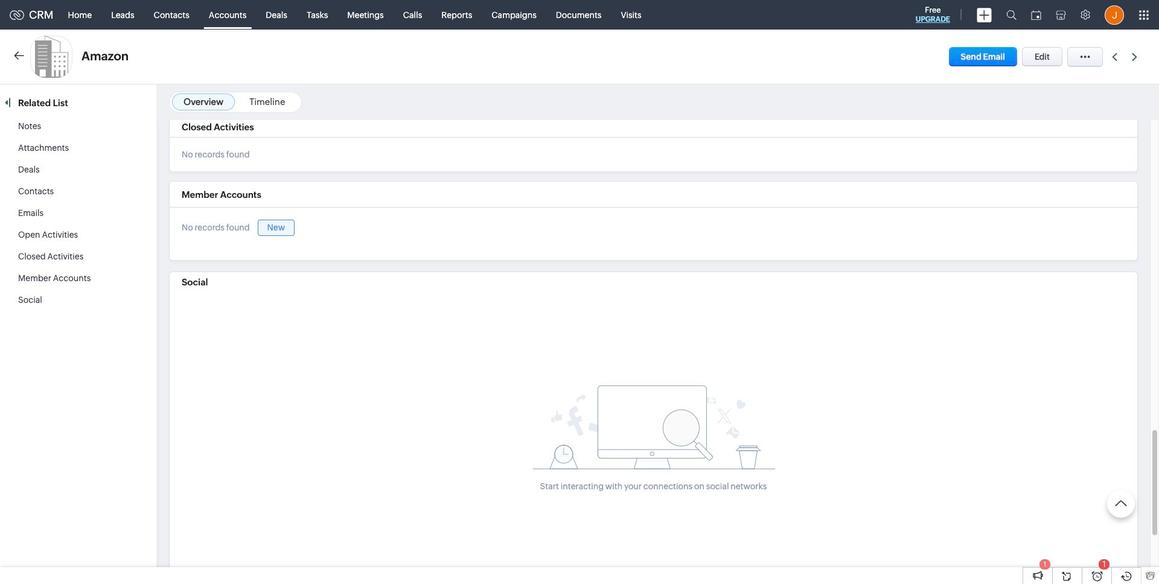 Task type: locate. For each thing, give the bounding box(es) containing it.
create menu image
[[977, 8, 993, 22]]

create menu element
[[970, 0, 1000, 29]]

calendar image
[[1032, 10, 1042, 20]]

profile image
[[1105, 5, 1125, 24]]



Task type: describe. For each thing, give the bounding box(es) containing it.
search element
[[1000, 0, 1025, 30]]

previous record image
[[1113, 53, 1118, 61]]

logo image
[[10, 10, 24, 20]]

next record image
[[1133, 53, 1141, 61]]

search image
[[1007, 10, 1017, 20]]

profile element
[[1098, 0, 1132, 29]]



Task type: vqa. For each thing, say whether or not it's contained in the screenshot.
Previous Record image
yes



